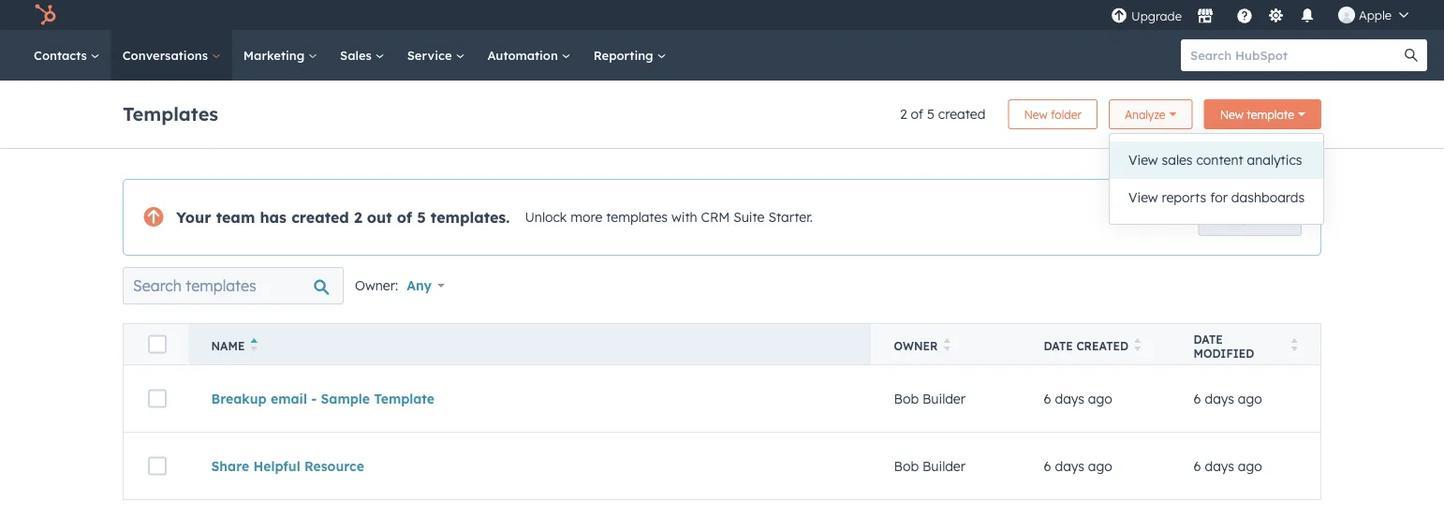 Task type: vqa. For each thing, say whether or not it's contained in the screenshot.
the leftmost Upgrade
yes



Task type: locate. For each thing, give the bounding box(es) containing it.
out
[[367, 208, 392, 227]]

0 vertical spatial view
[[1129, 152, 1159, 168]]

for
[[1211, 189, 1228, 206]]

1 horizontal spatial date
[[1194, 332, 1224, 346]]

1 vertical spatial created
[[292, 208, 349, 227]]

new for new template
[[1221, 107, 1244, 121]]

created
[[939, 106, 986, 122], [292, 208, 349, 227], [1077, 339, 1129, 353]]

2 of 5 created
[[900, 106, 986, 122]]

new template button
[[1205, 99, 1322, 129]]

2
[[900, 106, 908, 122], [354, 208, 362, 227]]

2 inside templates banner
[[900, 106, 908, 122]]

reports
[[1162, 189, 1207, 206]]

1 horizontal spatial upgrade
[[1222, 209, 1279, 225]]

ago
[[1089, 391, 1113, 407], [1239, 391, 1263, 407], [1089, 458, 1113, 474], [1239, 458, 1263, 474]]

0 vertical spatial 5
[[928, 106, 935, 122]]

date modified button
[[1172, 324, 1322, 365]]

upgrade right upgrade icon at the top of page
[[1132, 8, 1183, 24]]

upgrade inside menu
[[1132, 8, 1183, 24]]

owner button
[[872, 324, 1022, 365]]

menu containing apple
[[1109, 0, 1422, 30]]

new left folder
[[1025, 107, 1048, 121]]

1 press to sort. element from the left
[[944, 338, 951, 354]]

marketing
[[243, 47, 308, 63]]

date inside date created button
[[1044, 339, 1074, 353]]

1 horizontal spatial 2
[[900, 106, 908, 122]]

0 horizontal spatial of
[[397, 208, 412, 227]]

crm
[[701, 209, 730, 226]]

new for new folder
[[1025, 107, 1048, 121]]

sales link
[[329, 30, 396, 81]]

1 view from the top
[[1129, 152, 1159, 168]]

unlock
[[525, 209, 567, 226]]

notifications button
[[1292, 0, 1324, 30]]

press to sort. image right date created
[[1135, 338, 1142, 351]]

1 vertical spatial view
[[1129, 189, 1159, 206]]

view inside "link"
[[1129, 152, 1159, 168]]

automation link
[[476, 30, 583, 81]]

upgrade image
[[1111, 8, 1128, 25]]

ascending sort. press to sort descending. element
[[251, 338, 258, 354]]

0 horizontal spatial 5
[[417, 208, 426, 227]]

breakup email - sample template
[[211, 391, 435, 407]]

name button
[[189, 324, 872, 365]]

view
[[1129, 152, 1159, 168], [1129, 189, 1159, 206]]

0 vertical spatial 2
[[900, 106, 908, 122]]

press to sort. image inside owner "button"
[[944, 338, 951, 351]]

press to sort. element inside owner "button"
[[944, 338, 951, 354]]

1 bob builder from the top
[[894, 391, 966, 407]]

new
[[1025, 107, 1048, 121], [1221, 107, 1244, 121]]

press to sort. image
[[944, 338, 951, 351], [1135, 338, 1142, 351], [1292, 338, 1299, 351]]

0 horizontal spatial new
[[1025, 107, 1048, 121]]

press to sort. element for date created
[[1135, 338, 1142, 354]]

1 vertical spatial 2
[[354, 208, 362, 227]]

bob
[[894, 391, 919, 407], [894, 458, 919, 474]]

view sales content analytics link
[[1110, 141, 1324, 179]]

2 bob from the top
[[894, 458, 919, 474]]

6 days ago
[[1044, 391, 1113, 407], [1194, 391, 1263, 407], [1044, 458, 1113, 474], [1194, 458, 1263, 474]]

ascending sort. press to sort descending. image
[[251, 338, 258, 351]]

press to sort. image for owner
[[944, 338, 951, 351]]

6
[[1044, 391, 1052, 407], [1194, 391, 1202, 407], [1044, 458, 1052, 474], [1194, 458, 1202, 474]]

bob builder
[[894, 391, 966, 407], [894, 458, 966, 474]]

builder
[[923, 391, 966, 407], [923, 458, 966, 474]]

apple button
[[1328, 0, 1421, 30]]

0 vertical spatial builder
[[923, 391, 966, 407]]

5 inside templates banner
[[928, 106, 935, 122]]

1 horizontal spatial of
[[911, 106, 924, 122]]

2 horizontal spatial created
[[1077, 339, 1129, 353]]

new inside popup button
[[1221, 107, 1244, 121]]

-
[[311, 391, 317, 407]]

press to sort. image for date modified
[[1292, 338, 1299, 351]]

conversations link
[[111, 30, 232, 81]]

1 vertical spatial bob
[[894, 458, 919, 474]]

press to sort. image right date modified
[[1292, 338, 1299, 351]]

press to sort. image right owner
[[944, 338, 951, 351]]

suite
[[734, 209, 765, 226]]

breakup email - sample template link
[[211, 391, 435, 407]]

0 vertical spatial bob builder
[[894, 391, 966, 407]]

1 horizontal spatial press to sort. image
[[1135, 338, 1142, 351]]

0 horizontal spatial press to sort. image
[[944, 338, 951, 351]]

press to sort. image inside date created button
[[1135, 338, 1142, 351]]

with
[[672, 209, 698, 226]]

date inside date modified
[[1194, 332, 1224, 346]]

2 view from the top
[[1129, 189, 1159, 206]]

created for 5
[[939, 106, 986, 122]]

search button
[[1396, 39, 1428, 71]]

2 press to sort. element from the left
[[1135, 338, 1142, 354]]

days
[[1056, 391, 1085, 407], [1205, 391, 1235, 407], [1056, 458, 1085, 474], [1205, 458, 1235, 474]]

2 builder from the top
[[923, 458, 966, 474]]

0 vertical spatial created
[[939, 106, 986, 122]]

upgrade down "dashboards"
[[1222, 209, 1279, 225]]

1 vertical spatial builder
[[923, 458, 966, 474]]

2 new from the left
[[1221, 107, 1244, 121]]

date
[[1194, 332, 1224, 346], [1044, 339, 1074, 353]]

press to sort. element inside date created button
[[1135, 338, 1142, 354]]

1 horizontal spatial 5
[[928, 106, 935, 122]]

1 horizontal spatial created
[[939, 106, 986, 122]]

3 press to sort. element from the left
[[1292, 338, 1299, 354]]

upgrade
[[1132, 8, 1183, 24], [1222, 209, 1279, 225]]

hubspot image
[[34, 4, 56, 26]]

2 press to sort. image from the left
[[1135, 338, 1142, 351]]

0 vertical spatial upgrade
[[1132, 8, 1183, 24]]

press to sort. element right date created
[[1135, 338, 1142, 354]]

service
[[407, 47, 456, 63]]

press to sort. image inside date modified button
[[1292, 338, 1299, 351]]

analyze button
[[1109, 99, 1193, 129]]

of
[[911, 106, 924, 122], [397, 208, 412, 227]]

press to sort. image for date created
[[1135, 338, 1142, 351]]

sales
[[340, 47, 375, 63]]

press to sort. element inside date modified button
[[1292, 338, 1299, 354]]

unlock more templates with crm suite starter.
[[525, 209, 813, 226]]

0 horizontal spatial created
[[292, 208, 349, 227]]

templates
[[606, 209, 668, 226]]

press to sort. element right owner
[[944, 338, 951, 354]]

marketplaces image
[[1197, 8, 1214, 25]]

conversations
[[122, 47, 212, 63]]

templates
[[123, 102, 218, 125]]

2 bob builder from the top
[[894, 458, 966, 474]]

2 horizontal spatial press to sort. image
[[1292, 338, 1299, 351]]

1 horizontal spatial new
[[1221, 107, 1244, 121]]

0 horizontal spatial press to sort. element
[[944, 338, 951, 354]]

bob builder for share helpful resource
[[894, 458, 966, 474]]

0 horizontal spatial date
[[1044, 339, 1074, 353]]

view left sales
[[1129, 152, 1159, 168]]

3 press to sort. image from the left
[[1292, 338, 1299, 351]]

1 new from the left
[[1025, 107, 1048, 121]]

contacts
[[34, 47, 91, 63]]

date for date modified
[[1194, 332, 1224, 346]]

created inside date created button
[[1077, 339, 1129, 353]]

automation
[[488, 47, 562, 63]]

menu
[[1109, 0, 1422, 30]]

dashboards
[[1232, 189, 1305, 206]]

more
[[571, 209, 603, 226]]

any button
[[406, 267, 457, 305]]

created inside templates banner
[[939, 106, 986, 122]]

2 horizontal spatial press to sort. element
[[1292, 338, 1299, 354]]

view for view reports for dashboards
[[1129, 189, 1159, 206]]

1 horizontal spatial press to sort. element
[[1135, 338, 1142, 354]]

view reports for dashboards link
[[1110, 179, 1324, 216]]

0 vertical spatial bob
[[894, 391, 919, 407]]

sales
[[1162, 152, 1193, 168]]

view for view sales content analytics
[[1129, 152, 1159, 168]]

Search search field
[[123, 267, 344, 305]]

1 bob from the top
[[894, 391, 919, 407]]

new left "template"
[[1221, 107, 1244, 121]]

press to sort. element right date modified
[[1292, 338, 1299, 354]]

template
[[1247, 107, 1295, 121]]

any
[[407, 277, 432, 294]]

date for date created
[[1044, 339, 1074, 353]]

content
[[1197, 152, 1244, 168]]

1 vertical spatial bob builder
[[894, 458, 966, 474]]

owner:
[[355, 277, 398, 294]]

1 builder from the top
[[923, 391, 966, 407]]

5
[[928, 106, 935, 122], [417, 208, 426, 227]]

view left reports
[[1129, 189, 1159, 206]]

breakup
[[211, 391, 267, 407]]

new inside button
[[1025, 107, 1048, 121]]

press to sort. element
[[944, 338, 951, 354], [1135, 338, 1142, 354], [1292, 338, 1299, 354]]

1 press to sort. image from the left
[[944, 338, 951, 351]]

your team has created 2 out of 5 templates.
[[176, 208, 510, 227]]

share
[[211, 458, 249, 474]]

share helpful resource link
[[211, 458, 364, 474]]

notifications image
[[1300, 8, 1316, 25]]

0 horizontal spatial upgrade
[[1132, 8, 1183, 24]]

0 vertical spatial of
[[911, 106, 924, 122]]

2 vertical spatial created
[[1077, 339, 1129, 353]]



Task type: describe. For each thing, give the bounding box(es) containing it.
new template
[[1221, 107, 1295, 121]]

folder
[[1051, 107, 1082, 121]]

analyze
[[1125, 107, 1166, 121]]

template
[[374, 391, 435, 407]]

settings image
[[1268, 8, 1285, 25]]

upgrade link
[[1199, 199, 1302, 236]]

created for has
[[292, 208, 349, 227]]

new folder button
[[1009, 99, 1098, 129]]

sample
[[321, 391, 370, 407]]

builder for breakup email - sample template
[[923, 391, 966, 407]]

has
[[260, 208, 287, 227]]

your
[[176, 208, 211, 227]]

apple
[[1360, 7, 1392, 22]]

share helpful resource
[[211, 458, 364, 474]]

resource
[[305, 458, 364, 474]]

analytics
[[1248, 152, 1303, 168]]

marketplaces button
[[1186, 0, 1226, 30]]

help button
[[1229, 0, 1261, 30]]

reporting link
[[583, 30, 678, 81]]

contacts link
[[22, 30, 111, 81]]

settings link
[[1265, 5, 1288, 25]]

bob builder image
[[1339, 7, 1356, 23]]

email
[[271, 391, 307, 407]]

1 vertical spatial of
[[397, 208, 412, 227]]

0 horizontal spatial 2
[[354, 208, 362, 227]]

helpful
[[253, 458, 300, 474]]

marketing link
[[232, 30, 329, 81]]

team
[[216, 208, 255, 227]]

1 vertical spatial upgrade
[[1222, 209, 1279, 225]]

service link
[[396, 30, 476, 81]]

bob for share helpful resource
[[894, 458, 919, 474]]

templates.
[[431, 208, 510, 227]]

date created
[[1044, 339, 1129, 353]]

view sales content analytics
[[1129, 152, 1303, 168]]

1 vertical spatial 5
[[417, 208, 426, 227]]

Search HubSpot search field
[[1182, 39, 1411, 71]]

hubspot link
[[22, 4, 70, 26]]

new folder
[[1025, 107, 1082, 121]]

press to sort. element for date modified
[[1292, 338, 1299, 354]]

templates banner
[[123, 94, 1322, 129]]

of inside templates banner
[[911, 106, 924, 122]]

view reports for dashboards
[[1129, 189, 1305, 206]]

modified
[[1194, 346, 1255, 360]]

reporting
[[594, 47, 657, 63]]

help image
[[1237, 8, 1254, 25]]

builder for share helpful resource
[[923, 458, 966, 474]]

name
[[211, 339, 245, 353]]

owner
[[894, 339, 938, 353]]

date modified
[[1194, 332, 1255, 360]]

press to sort. element for owner
[[944, 338, 951, 354]]

bob for breakup email - sample template
[[894, 391, 919, 407]]

search image
[[1406, 49, 1419, 62]]

starter.
[[769, 209, 813, 226]]

bob builder for breakup email - sample template
[[894, 391, 966, 407]]

date created button
[[1022, 324, 1172, 365]]



